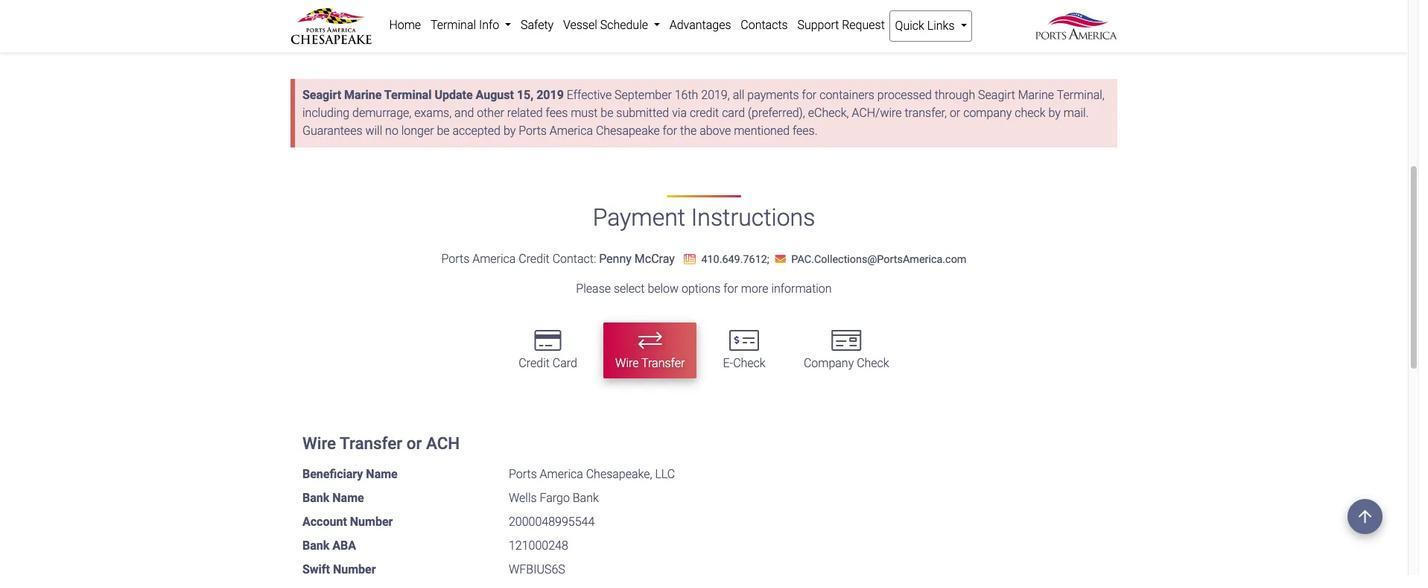Task type: describe. For each thing, give the bounding box(es) containing it.
seagirt marine terminal update august 15, 2019
[[302, 88, 564, 102]]

16th
[[675, 88, 698, 102]]

company
[[804, 356, 854, 371]]

0 horizontal spatial be
[[437, 124, 450, 138]]

check
[[1015, 106, 1046, 120]]

wire for wire transfer
[[615, 356, 639, 371]]

ports inside the effective september 16th 2019, all payments for containers processed through seagirt marine terminal, including demurrage, exams, and other related fees must be submitted via credit card (preferred), echeck, ach/wire transfer, or company check by mail. guarantees will no longer be accepted by ports america chesapeake for the above mentioned fees.
[[519, 124, 547, 138]]

company
[[963, 106, 1012, 120]]

fees.
[[793, 124, 818, 138]]

credit card
[[519, 356, 577, 371]]

410.649.7612;
[[701, 253, 769, 266]]

ach
[[426, 434, 460, 453]]

will
[[365, 124, 382, 138]]

pac.collections@portsamerica.com
[[791, 253, 967, 266]]

advantages link
[[665, 10, 736, 40]]

accepted
[[453, 124, 501, 138]]

advantages
[[670, 18, 731, 32]]

name for beneficiary name
[[366, 467, 398, 481]]

1 vertical spatial by
[[504, 124, 516, 138]]

info
[[479, 18, 499, 32]]

quick links
[[895, 19, 958, 33]]

2019,
[[701, 88, 730, 102]]

pac.collections@portsamerica.com link
[[772, 253, 967, 266]]

mail.
[[1064, 106, 1089, 120]]

vessel schedule
[[563, 18, 651, 32]]

ports for ports america credit contact: penny mccray
[[441, 252, 470, 266]]

bank aba
[[302, 539, 356, 553]]

processed
[[877, 88, 932, 102]]

fees
[[546, 106, 568, 120]]

all
[[733, 88, 745, 102]]

bank for bank aba
[[302, 539, 330, 553]]

select
[[614, 281, 645, 296]]

envelope image
[[775, 254, 786, 265]]

(preferred),
[[748, 106, 805, 120]]

quick links link
[[890, 10, 972, 42]]

mentioned
[[734, 124, 790, 138]]

wells fargo bank
[[509, 491, 599, 505]]

transfer for wire transfer
[[641, 356, 685, 371]]

home
[[389, 18, 421, 32]]

below
[[648, 281, 679, 296]]

aba
[[332, 539, 356, 553]]

through
[[935, 88, 975, 102]]

marine inside the effective september 16th 2019, all payments for containers processed through seagirt marine terminal, including demurrage, exams, and other related fees must be submitted via credit card (preferred), echeck, ach/wire transfer, or company check by mail. guarantees will no longer be accepted by ports america chesapeake for the above mentioned fees.
[[1018, 88, 1054, 102]]

1 marine from the left
[[344, 88, 382, 102]]

submitted
[[616, 106, 669, 120]]

contacts link
[[736, 10, 793, 40]]

transfer for wire transfer or ach
[[340, 434, 402, 453]]

account
[[302, 515, 347, 529]]

contact:
[[553, 252, 596, 266]]

support request
[[797, 18, 885, 32]]

llc
[[655, 467, 675, 481]]

and
[[455, 106, 474, 120]]

vessel schedule link
[[558, 10, 665, 40]]

update
[[435, 88, 473, 102]]

credit
[[690, 106, 719, 120]]

longer
[[401, 124, 434, 138]]

containers
[[820, 88, 875, 102]]

e-check link
[[711, 323, 778, 379]]

please select below options for more information
[[576, 281, 832, 296]]

company check link
[[792, 323, 901, 379]]

terminal,
[[1057, 88, 1105, 102]]

bank for bank name
[[302, 491, 330, 505]]

0 vertical spatial be
[[601, 106, 613, 120]]

ports for ports america chesapeake, llc
[[509, 467, 537, 481]]

effective
[[567, 88, 612, 102]]

ports america credit contact: penny mccray
[[441, 252, 675, 266]]

effective september 16th 2019, all payments for containers processed through seagirt marine terminal, including demurrage, exams, and other related fees must be submitted via credit card (preferred), echeck, ach/wire transfer, or company check by mail. guarantees will no longer be accepted by ports america chesapeake for the above mentioned fees.
[[302, 88, 1105, 138]]

account number
[[302, 515, 393, 529]]

terminal info link
[[426, 10, 516, 40]]

seagirt inside the effective september 16th 2019, all payments for containers processed through seagirt marine terminal, including demurrage, exams, and other related fees must be submitted via credit card (preferred), echeck, ach/wire transfer, or company check by mail. guarantees will no longer be accepted by ports america chesapeake for the above mentioned fees.
[[978, 88, 1015, 102]]

1 vertical spatial terminal
[[384, 88, 432, 102]]

1 seagirt from the left
[[302, 88, 341, 102]]

fargo
[[540, 491, 570, 505]]

exams,
[[414, 106, 452, 120]]

chesapeake
[[596, 124, 660, 138]]

beneficiary
[[302, 467, 363, 481]]

15,
[[517, 88, 534, 102]]

must
[[571, 106, 598, 120]]

bank down ports america chesapeake, llc
[[573, 491, 599, 505]]

1 horizontal spatial for
[[724, 281, 738, 296]]

0 horizontal spatial for
[[663, 124, 677, 138]]

no
[[385, 124, 398, 138]]

credit inside tab list
[[519, 356, 550, 371]]

august
[[476, 88, 514, 102]]

wells
[[509, 491, 537, 505]]

terminal info
[[431, 18, 502, 32]]

0 horizontal spatial or
[[407, 434, 422, 453]]

related
[[507, 106, 543, 120]]

please
[[576, 281, 611, 296]]



Task type: vqa. For each thing, say whether or not it's contained in the screenshot.
info
yes



Task type: locate. For each thing, give the bounding box(es) containing it.
options
[[682, 281, 721, 296]]

payment
[[593, 204, 685, 232]]

0 vertical spatial ports
[[519, 124, 547, 138]]

0 vertical spatial name
[[366, 467, 398, 481]]

wire for wire transfer or ach
[[302, 434, 336, 453]]

echeck,
[[808, 106, 849, 120]]

0 horizontal spatial check
[[733, 356, 766, 371]]

transfer left e-
[[641, 356, 685, 371]]

marine up 'check'
[[1018, 88, 1054, 102]]

0 horizontal spatial wire
[[302, 434, 336, 453]]

e-check
[[723, 356, 766, 371]]

wire up beneficiary
[[302, 434, 336, 453]]

check inside company check link
[[857, 356, 889, 371]]

1 vertical spatial name
[[332, 491, 364, 505]]

2 vertical spatial for
[[724, 281, 738, 296]]

chesapeake,
[[586, 467, 652, 481]]

2 credit from the top
[[519, 356, 550, 371]]

bank
[[302, 491, 330, 505], [573, 491, 599, 505], [302, 539, 330, 553]]

2 vertical spatial ports
[[509, 467, 537, 481]]

0 horizontal spatial marine
[[344, 88, 382, 102]]

more
[[741, 281, 768, 296]]

1 horizontal spatial by
[[1049, 106, 1061, 120]]

0 vertical spatial credit
[[519, 252, 550, 266]]

by down related at left
[[504, 124, 516, 138]]

1 credit from the top
[[519, 252, 550, 266]]

check for e-check
[[733, 356, 766, 371]]

0 horizontal spatial name
[[332, 491, 364, 505]]

or inside the effective september 16th 2019, all payments for containers processed through seagirt marine terminal, including demurrage, exams, and other related fees must be submitted via credit card (preferred), echeck, ach/wire transfer, or company check by mail. guarantees will no longer be accepted by ports america chesapeake for the above mentioned fees.
[[950, 106, 960, 120]]

the
[[680, 124, 697, 138]]

check for company check
[[857, 356, 889, 371]]

terminal up exams,
[[384, 88, 432, 102]]

support request link
[[793, 10, 890, 40]]

transfer up beneficiary name
[[340, 434, 402, 453]]

1 check from the left
[[733, 356, 766, 371]]

1 vertical spatial be
[[437, 124, 450, 138]]

terminal left info
[[431, 18, 476, 32]]

for left more
[[724, 281, 738, 296]]

transfer
[[641, 356, 685, 371], [340, 434, 402, 453]]

tab list
[[291, 316, 1117, 386]]

1 vertical spatial america
[[472, 252, 516, 266]]

transfer,
[[905, 106, 947, 120]]

name up account number
[[332, 491, 364, 505]]

contacts
[[741, 18, 788, 32]]

beneficiary name
[[302, 467, 398, 481]]

demurrage,
[[352, 106, 412, 120]]

support
[[797, 18, 839, 32]]

0 vertical spatial for
[[802, 88, 817, 102]]

1 horizontal spatial be
[[601, 106, 613, 120]]

seagirt up the including
[[302, 88, 341, 102]]

2 marine from the left
[[1018, 88, 1054, 102]]

0 vertical spatial america
[[550, 124, 593, 138]]

mccray
[[635, 252, 675, 266]]

wire right card
[[615, 356, 639, 371]]

phone office image
[[684, 254, 696, 265]]

1 horizontal spatial marine
[[1018, 88, 1054, 102]]

0 horizontal spatial transfer
[[340, 434, 402, 453]]

0 vertical spatial by
[[1049, 106, 1061, 120]]

for up echeck,
[[802, 88, 817, 102]]

credit card link
[[507, 323, 589, 379]]

e-
[[723, 356, 733, 371]]

0 vertical spatial or
[[950, 106, 960, 120]]

instructions
[[691, 204, 815, 232]]

wire
[[615, 356, 639, 371], [302, 434, 336, 453]]

1 vertical spatial ports
[[441, 252, 470, 266]]

home link
[[384, 10, 426, 40]]

credit left card
[[519, 356, 550, 371]]

be
[[601, 106, 613, 120], [437, 124, 450, 138]]

121000248
[[509, 539, 568, 553]]

via
[[672, 106, 687, 120]]

name for bank name
[[332, 491, 364, 505]]

marine
[[344, 88, 382, 102], [1018, 88, 1054, 102]]

0 horizontal spatial seagirt
[[302, 88, 341, 102]]

number
[[350, 515, 393, 529]]

america for credit
[[472, 252, 516, 266]]

be down exams,
[[437, 124, 450, 138]]

1 vertical spatial credit
[[519, 356, 550, 371]]

2 seagirt from the left
[[978, 88, 1015, 102]]

above
[[700, 124, 731, 138]]

payment instructions
[[593, 204, 815, 232]]

check inside e-check link
[[733, 356, 766, 371]]

name down wire transfer or ach
[[366, 467, 398, 481]]

quick
[[895, 19, 924, 33]]

bank name
[[302, 491, 364, 505]]

go to top image
[[1348, 499, 1383, 534]]

for
[[802, 88, 817, 102], [663, 124, 677, 138], [724, 281, 738, 296]]

request
[[842, 18, 885, 32]]

bank up account
[[302, 491, 330, 505]]

wire transfer
[[615, 356, 685, 371]]

seagirt up company
[[978, 88, 1015, 102]]

america inside the effective september 16th 2019, all payments for containers processed through seagirt marine terminal, including demurrage, exams, and other related fees must be submitted via credit card (preferred), echeck, ach/wire transfer, or company check by mail. guarantees will no longer be accepted by ports america chesapeake for the above mentioned fees.
[[550, 124, 593, 138]]

check
[[733, 356, 766, 371], [857, 356, 889, 371]]

be right must
[[601, 106, 613, 120]]

1 vertical spatial wire
[[302, 434, 336, 453]]

by left mail.
[[1049, 106, 1061, 120]]

penny
[[599, 252, 632, 266]]

marine up demurrage,
[[344, 88, 382, 102]]

0 horizontal spatial by
[[504, 124, 516, 138]]

ach/wire
[[852, 106, 902, 120]]

1 vertical spatial or
[[407, 434, 422, 453]]

1 horizontal spatial wire
[[615, 356, 639, 371]]

september
[[615, 88, 672, 102]]

credit
[[519, 252, 550, 266], [519, 356, 550, 371]]

company check
[[804, 356, 889, 371]]

1 horizontal spatial name
[[366, 467, 398, 481]]

1 horizontal spatial transfer
[[641, 356, 685, 371]]

wire transfer or ach
[[302, 434, 460, 453]]

seagirt
[[302, 88, 341, 102], [978, 88, 1015, 102]]

schedule
[[600, 18, 648, 32]]

ports america chesapeake, llc
[[509, 467, 675, 481]]

1 vertical spatial transfer
[[340, 434, 402, 453]]

card
[[553, 356, 577, 371]]

1 vertical spatial for
[[663, 124, 677, 138]]

2 horizontal spatial for
[[802, 88, 817, 102]]

vessel
[[563, 18, 597, 32]]

other
[[477, 106, 504, 120]]

0 vertical spatial transfer
[[641, 356, 685, 371]]

or left the ach in the left of the page
[[407, 434, 422, 453]]

410.649.7612; link
[[678, 253, 772, 266]]

0 vertical spatial terminal
[[431, 18, 476, 32]]

2 check from the left
[[857, 356, 889, 371]]

information
[[771, 281, 832, 296]]

wire transfer link
[[603, 323, 697, 379]]

or down the through
[[950, 106, 960, 120]]

credit left the contact:
[[519, 252, 550, 266]]

tab list containing credit card
[[291, 316, 1117, 386]]

guarantees
[[302, 124, 362, 138]]

2 vertical spatial america
[[540, 467, 583, 481]]

safety
[[521, 18, 554, 32]]

america for chesapeake,
[[540, 467, 583, 481]]

links
[[927, 19, 955, 33]]

1 horizontal spatial check
[[857, 356, 889, 371]]

safety link
[[516, 10, 558, 40]]

1 horizontal spatial seagirt
[[978, 88, 1015, 102]]

bank down account
[[302, 539, 330, 553]]

2000048995544
[[509, 515, 595, 529]]

terminal
[[431, 18, 476, 32], [384, 88, 432, 102]]

0 vertical spatial wire
[[615, 356, 639, 371]]

2019
[[537, 88, 564, 102]]

for left the
[[663, 124, 677, 138]]

payments
[[747, 88, 799, 102]]

1 horizontal spatial or
[[950, 106, 960, 120]]



